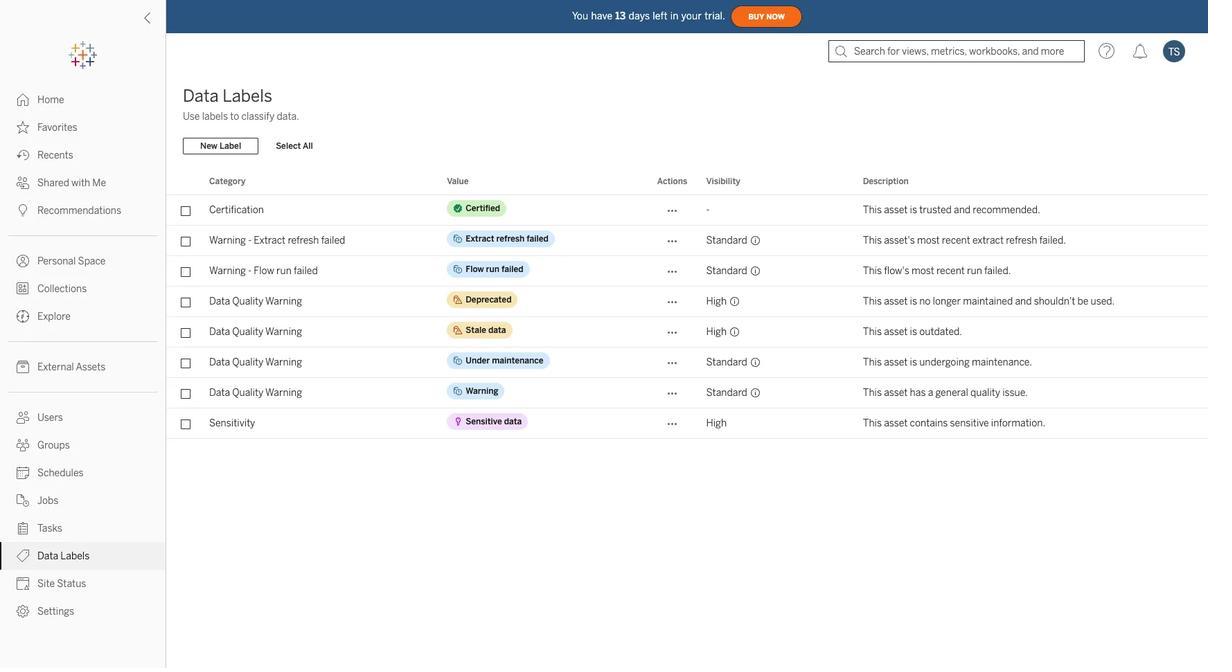 Task type: describe. For each thing, give the bounding box(es) containing it.
asset for trusted
[[884, 204, 908, 216]]

high for this asset is outdated.
[[706, 326, 727, 338]]

status
[[57, 579, 86, 590]]

me
[[92, 177, 106, 189]]

standard for this asset is undergoing maintenance.
[[706, 357, 748, 369]]

sensitive
[[466, 417, 502, 427]]

data inside data labels use labels to classify data.
[[183, 86, 219, 106]]

now
[[767, 12, 785, 21]]

home
[[37, 94, 64, 106]]

flow run failed
[[466, 265, 524, 274]]

6 row from the top
[[166, 348, 1208, 378]]

asset for no
[[884, 296, 908, 308]]

your
[[682, 10, 702, 22]]

asset's
[[884, 235, 915, 247]]

Search for views, metrics, workbooks, and more text field
[[829, 40, 1085, 62]]

quality
[[971, 387, 1001, 399]]

external
[[37, 362, 74, 373]]

5 row from the top
[[166, 317, 1208, 348]]

recents link
[[0, 141, 166, 169]]

data inside main navigation. press the up and down arrow keys to access links. element
[[37, 551, 58, 563]]

1 horizontal spatial refresh
[[497, 234, 525, 244]]

days
[[629, 10, 650, 22]]

site status
[[37, 579, 86, 590]]

extract refresh failed
[[466, 234, 549, 244]]

0 vertical spatial -
[[706, 204, 710, 216]]

buy now button
[[731, 6, 803, 28]]

external assets link
[[0, 353, 166, 381]]

data labels use labels to classify data.
[[183, 86, 299, 123]]

2 horizontal spatial run
[[967, 265, 982, 277]]

category
[[209, 177, 246, 186]]

is for no
[[910, 296, 918, 308]]

data quality warning for maintenance.
[[209, 357, 302, 369]]

in
[[671, 10, 679, 22]]

recommended.
[[973, 204, 1041, 216]]

stale data
[[466, 326, 506, 335]]

data for this asset is no longer maintained and shouldn't be used.
[[209, 296, 230, 308]]

home link
[[0, 86, 166, 114]]

quality for general
[[232, 387, 264, 399]]

groups link
[[0, 432, 166, 459]]

longer
[[933, 296, 961, 308]]

data.
[[277, 111, 299, 123]]

personal space
[[37, 256, 106, 267]]

stale
[[466, 326, 486, 335]]

jobs
[[37, 495, 58, 507]]

favorites link
[[0, 114, 166, 141]]

settings link
[[0, 598, 166, 626]]

site
[[37, 579, 55, 590]]

maintenance.
[[972, 357, 1032, 369]]

schedules
[[37, 468, 84, 480]]

issue.
[[1003, 387, 1028, 399]]

is for trusted
[[910, 204, 918, 216]]

0 horizontal spatial flow
[[254, 265, 274, 277]]

all
[[303, 141, 313, 151]]

with
[[71, 177, 90, 189]]

visibility
[[706, 177, 741, 186]]

navigation panel element
[[0, 42, 166, 626]]

contains
[[910, 418, 948, 430]]

data quality warning for longer
[[209, 296, 302, 308]]

4 row from the top
[[166, 287, 1208, 317]]

sensitivity
[[209, 418, 255, 430]]

this asset is trusted and recommended.
[[863, 204, 1041, 216]]

personal
[[37, 256, 76, 267]]

this for this asset is undergoing maintenance.
[[863, 357, 882, 369]]

shared with me link
[[0, 169, 166, 197]]

actions
[[657, 177, 688, 186]]

users
[[37, 412, 63, 424]]

this for this asset has a general quality issue.
[[863, 387, 882, 399]]

2 data quality warning from the top
[[209, 326, 302, 338]]

site status link
[[0, 570, 166, 598]]

asset for undergoing
[[884, 357, 908, 369]]

asset for a
[[884, 387, 908, 399]]

settings
[[37, 606, 74, 618]]

data for sensitivity
[[504, 417, 522, 427]]

standard for this asset has a general quality issue.
[[706, 387, 748, 399]]

this for this asset's most recent extract refresh failed.
[[863, 235, 882, 247]]

recent for extract
[[942, 235, 971, 247]]

shouldn't
[[1034, 296, 1076, 308]]

trial.
[[705, 10, 726, 22]]

asset for sensitive
[[884, 418, 908, 430]]

warning - extract refresh failed
[[209, 235, 345, 247]]

has
[[910, 387, 926, 399]]

row group containing certification
[[166, 195, 1208, 439]]

used.
[[1091, 296, 1115, 308]]

2 quality from the top
[[232, 326, 264, 338]]

this asset is no longer maintained and shouldn't be used.
[[863, 296, 1115, 308]]

this for this asset is trusted and recommended.
[[863, 204, 882, 216]]

maintained
[[963, 296, 1013, 308]]

row containing certification
[[166, 195, 1208, 226]]

most for asset's
[[917, 235, 940, 247]]

1 horizontal spatial extract
[[466, 234, 494, 244]]

recommendations link
[[0, 197, 166, 225]]

trusted
[[920, 204, 952, 216]]

standard for this asset's most recent extract refresh failed.
[[706, 235, 748, 247]]

labels for data labels use labels to classify data.
[[223, 86, 272, 106]]

certified
[[466, 204, 500, 213]]

no
[[920, 296, 931, 308]]

data labels
[[37, 551, 90, 563]]

extract
[[973, 235, 1004, 247]]

buy now
[[748, 12, 785, 21]]

explore
[[37, 311, 71, 323]]

schedules link
[[0, 459, 166, 487]]

recents
[[37, 150, 73, 161]]

select all button
[[267, 138, 322, 155]]

explore link
[[0, 303, 166, 331]]

outdated.
[[920, 326, 963, 338]]

this asset contains sensitive information.
[[863, 418, 1046, 430]]



Task type: vqa. For each thing, say whether or not it's contained in the screenshot.
REPLAY ANIMATION image
no



Task type: locate. For each thing, give the bounding box(es) containing it.
7 row from the top
[[166, 378, 1208, 409]]

warning - flow run failed
[[209, 265, 318, 277]]

grid containing certification
[[166, 169, 1208, 669]]

2 row from the top
[[166, 226, 1208, 256]]

0 horizontal spatial and
[[954, 204, 971, 216]]

flow up deprecated
[[466, 265, 484, 274]]

0 vertical spatial labels
[[223, 86, 272, 106]]

classify
[[241, 111, 275, 123]]

1 vertical spatial data
[[504, 417, 522, 427]]

1 horizontal spatial labels
[[223, 86, 272, 106]]

3 data quality warning from the top
[[209, 357, 302, 369]]

2 high from the top
[[706, 326, 727, 338]]

0 vertical spatial and
[[954, 204, 971, 216]]

certification
[[209, 204, 264, 216]]

3 row from the top
[[166, 256, 1208, 287]]

asset left "no"
[[884, 296, 908, 308]]

a
[[928, 387, 934, 399]]

- down visibility
[[706, 204, 710, 216]]

this for this flow's most recent run failed.
[[863, 265, 882, 277]]

flow's
[[884, 265, 910, 277]]

3 quality from the top
[[232, 357, 264, 369]]

grid
[[166, 169, 1208, 669]]

0 horizontal spatial refresh
[[288, 235, 319, 247]]

is for undergoing
[[910, 357, 918, 369]]

1 this from the top
[[863, 204, 882, 216]]

1 vertical spatial recent
[[937, 265, 965, 277]]

is left the outdated.
[[910, 326, 918, 338]]

row
[[166, 195, 1208, 226], [166, 226, 1208, 256], [166, 256, 1208, 287], [166, 287, 1208, 317], [166, 317, 1208, 348], [166, 348, 1208, 378], [166, 378, 1208, 409], [166, 409, 1208, 439]]

2 this from the top
[[863, 235, 882, 247]]

1 asset from the top
[[884, 204, 908, 216]]

shared
[[37, 177, 69, 189]]

this left contains
[[863, 418, 882, 430]]

1 vertical spatial most
[[912, 265, 935, 277]]

failed. down recommended.
[[1040, 235, 1066, 247]]

new label button
[[183, 138, 259, 155]]

1 horizontal spatial and
[[1015, 296, 1032, 308]]

this up this asset is outdated.
[[863, 296, 882, 308]]

0 horizontal spatial failed.
[[985, 265, 1011, 277]]

use
[[183, 111, 200, 123]]

0 vertical spatial failed.
[[1040, 235, 1066, 247]]

8 this from the top
[[863, 418, 882, 430]]

this left flow's
[[863, 265, 882, 277]]

3 asset from the top
[[884, 326, 908, 338]]

this
[[863, 204, 882, 216], [863, 235, 882, 247], [863, 265, 882, 277], [863, 296, 882, 308], [863, 326, 882, 338], [863, 357, 882, 369], [863, 387, 882, 399], [863, 418, 882, 430]]

data
[[183, 86, 219, 106], [209, 296, 230, 308], [209, 326, 230, 338], [209, 357, 230, 369], [209, 387, 230, 399], [37, 551, 58, 563]]

users link
[[0, 404, 166, 432]]

1 vertical spatial high
[[706, 326, 727, 338]]

row containing sensitivity
[[166, 409, 1208, 439]]

is down this asset is outdated.
[[910, 357, 918, 369]]

2 vertical spatial -
[[248, 265, 252, 277]]

1 horizontal spatial failed.
[[1040, 235, 1066, 247]]

and left "shouldn't"
[[1015, 296, 1032, 308]]

recent up longer
[[937, 265, 965, 277]]

and right trusted
[[954, 204, 971, 216]]

6 asset from the top
[[884, 418, 908, 430]]

2 asset from the top
[[884, 296, 908, 308]]

sensitive
[[950, 418, 989, 430]]

4 is from the top
[[910, 357, 918, 369]]

- for warning - extract refresh failed
[[248, 235, 252, 247]]

information.
[[991, 418, 1046, 430]]

be
[[1078, 296, 1089, 308]]

4 data quality warning from the top
[[209, 387, 302, 399]]

flow down warning - extract refresh failed
[[254, 265, 274, 277]]

is
[[910, 204, 918, 216], [910, 296, 918, 308], [910, 326, 918, 338], [910, 357, 918, 369]]

is left "no"
[[910, 296, 918, 308]]

and
[[954, 204, 971, 216], [1015, 296, 1032, 308]]

run down warning - extract refresh failed
[[277, 265, 292, 277]]

this left has
[[863, 387, 882, 399]]

3 standard from the top
[[706, 357, 748, 369]]

this for this asset is outdated.
[[863, 326, 882, 338]]

asset down this asset is outdated.
[[884, 357, 908, 369]]

personal space link
[[0, 247, 166, 275]]

1 horizontal spatial run
[[486, 265, 500, 274]]

recent
[[942, 235, 971, 247], [937, 265, 965, 277]]

- down warning - extract refresh failed
[[248, 265, 252, 277]]

6 this from the top
[[863, 357, 882, 369]]

labels inside data labels link
[[61, 551, 90, 563]]

4 asset from the top
[[884, 357, 908, 369]]

this left the outdated.
[[863, 326, 882, 338]]

quality
[[232, 296, 264, 308], [232, 326, 264, 338], [232, 357, 264, 369], [232, 387, 264, 399]]

1 vertical spatial labels
[[61, 551, 90, 563]]

flow
[[466, 265, 484, 274], [254, 265, 274, 277]]

4 standard from the top
[[706, 387, 748, 399]]

main navigation. press the up and down arrow keys to access links. element
[[0, 86, 166, 626]]

high for this asset is no longer maintained and shouldn't be used.
[[706, 296, 727, 308]]

this flow's most recent run failed.
[[863, 265, 1011, 277]]

is left trusted
[[910, 204, 918, 216]]

labels
[[202, 111, 228, 123]]

2 horizontal spatial refresh
[[1006, 235, 1038, 247]]

this asset has a general quality issue.
[[863, 387, 1028, 399]]

2 is from the top
[[910, 296, 918, 308]]

1 row from the top
[[166, 195, 1208, 226]]

failed. up this asset is no longer maintained and shouldn't be used.
[[985, 265, 1011, 277]]

1 horizontal spatial flow
[[466, 265, 484, 274]]

failed
[[527, 234, 549, 244], [321, 235, 345, 247], [502, 265, 524, 274], [294, 265, 318, 277]]

1 high from the top
[[706, 296, 727, 308]]

8 row from the top
[[166, 409, 1208, 439]]

asset for outdated.
[[884, 326, 908, 338]]

this for this asset is no longer maintained and shouldn't be used.
[[863, 296, 882, 308]]

1 vertical spatial failed.
[[985, 265, 1011, 277]]

this asset's most recent extract refresh failed.
[[863, 235, 1066, 247]]

0 horizontal spatial extract
[[254, 235, 286, 247]]

0 vertical spatial most
[[917, 235, 940, 247]]

2 vertical spatial high
[[706, 418, 727, 430]]

1 vertical spatial -
[[248, 235, 252, 247]]

most for flow's
[[912, 265, 935, 277]]

recent for run
[[937, 265, 965, 277]]

most right asset's
[[917, 235, 940, 247]]

have
[[591, 10, 613, 22]]

-
[[706, 204, 710, 216], [248, 235, 252, 247], [248, 265, 252, 277]]

data right stale
[[488, 326, 506, 335]]

data quality warning
[[209, 296, 302, 308], [209, 326, 302, 338], [209, 357, 302, 369], [209, 387, 302, 399]]

1 vertical spatial and
[[1015, 296, 1032, 308]]

standard
[[706, 235, 748, 247], [706, 265, 748, 277], [706, 357, 748, 369], [706, 387, 748, 399]]

- for warning - flow run failed
[[248, 265, 252, 277]]

labels for data labels
[[61, 551, 90, 563]]

recent down this asset is trusted and recommended.
[[942, 235, 971, 247]]

labels up 'status'
[[61, 551, 90, 563]]

refresh
[[497, 234, 525, 244], [288, 235, 319, 247], [1006, 235, 1038, 247]]

select all
[[276, 141, 313, 151]]

5 this from the top
[[863, 326, 882, 338]]

standard for this flow's most recent run failed.
[[706, 265, 748, 277]]

buy
[[748, 12, 765, 21]]

asset down the description
[[884, 204, 908, 216]]

13
[[616, 10, 626, 22]]

under maintenance
[[466, 356, 544, 366]]

2 standard from the top
[[706, 265, 748, 277]]

this down this asset is outdated.
[[863, 357, 882, 369]]

labels up classify
[[223, 86, 272, 106]]

collections link
[[0, 275, 166, 303]]

row containing warning - flow run failed
[[166, 256, 1208, 287]]

you
[[572, 10, 589, 22]]

labels inside data labels use labels to classify data.
[[223, 86, 272, 106]]

this for this asset contains sensitive information.
[[863, 418, 882, 430]]

asset left has
[[884, 387, 908, 399]]

undergoing
[[920, 357, 970, 369]]

- down certification
[[248, 235, 252, 247]]

3 is from the top
[[910, 326, 918, 338]]

0 horizontal spatial run
[[277, 265, 292, 277]]

asset left contains
[[884, 418, 908, 430]]

5 asset from the top
[[884, 387, 908, 399]]

value
[[447, 177, 469, 186]]

quality for maintenance.
[[232, 357, 264, 369]]

tasks link
[[0, 515, 166, 543]]

data right the sensitive
[[504, 417, 522, 427]]

shared with me
[[37, 177, 106, 189]]

recommendations
[[37, 205, 121, 217]]

extract up the warning - flow run failed
[[254, 235, 286, 247]]

assets
[[76, 362, 106, 373]]

under
[[466, 356, 490, 366]]

1 data quality warning from the top
[[209, 296, 302, 308]]

jobs link
[[0, 487, 166, 515]]

failed.
[[1040, 235, 1066, 247], [985, 265, 1011, 277]]

data for this asset is outdated.
[[209, 326, 230, 338]]

you have 13 days left in your trial.
[[572, 10, 726, 22]]

favorites
[[37, 122, 77, 134]]

data labels link
[[0, 543, 166, 570]]

run
[[486, 265, 500, 274], [277, 265, 292, 277], [967, 265, 982, 277]]

collections
[[37, 283, 87, 295]]

refresh up the warning - flow run failed
[[288, 235, 319, 247]]

sensitive data
[[466, 417, 522, 427]]

new
[[200, 141, 218, 151]]

deprecated
[[466, 295, 512, 305]]

this down the description
[[863, 204, 882, 216]]

is for outdated.
[[910, 326, 918, 338]]

row group
[[166, 195, 1208, 439]]

0 vertical spatial recent
[[942, 235, 971, 247]]

3 high from the top
[[706, 418, 727, 430]]

space
[[78, 256, 106, 267]]

high
[[706, 296, 727, 308], [706, 326, 727, 338], [706, 418, 727, 430]]

description
[[863, 177, 909, 186]]

refresh right extract
[[1006, 235, 1038, 247]]

data for this asset is undergoing maintenance.
[[209, 357, 230, 369]]

this asset is outdated.
[[863, 326, 963, 338]]

4 this from the top
[[863, 296, 882, 308]]

select
[[276, 141, 301, 151]]

4 quality from the top
[[232, 387, 264, 399]]

this left asset's
[[863, 235, 882, 247]]

labels
[[223, 86, 272, 106], [61, 551, 90, 563]]

quality for longer
[[232, 296, 264, 308]]

run up deprecated
[[486, 265, 500, 274]]

row containing warning - extract refresh failed
[[166, 226, 1208, 256]]

0 vertical spatial data
[[488, 326, 506, 335]]

7 this from the top
[[863, 387, 882, 399]]

3 this from the top
[[863, 265, 882, 277]]

maintenance
[[492, 356, 544, 366]]

0 vertical spatial high
[[706, 296, 727, 308]]

data quality warning for general
[[209, 387, 302, 399]]

extract
[[466, 234, 494, 244], [254, 235, 286, 247]]

1 is from the top
[[910, 204, 918, 216]]

0 horizontal spatial labels
[[61, 551, 90, 563]]

asset
[[884, 204, 908, 216], [884, 296, 908, 308], [884, 326, 908, 338], [884, 357, 908, 369], [884, 387, 908, 399], [884, 418, 908, 430]]

refresh up flow run failed
[[497, 234, 525, 244]]

groups
[[37, 440, 70, 452]]

1 standard from the top
[[706, 235, 748, 247]]

most right flow's
[[912, 265, 935, 277]]

data for data quality warning
[[488, 326, 506, 335]]

1 quality from the top
[[232, 296, 264, 308]]

extract down certified
[[466, 234, 494, 244]]

run down 'this asset's most recent extract refresh failed.'
[[967, 265, 982, 277]]

data for this asset has a general quality issue.
[[209, 387, 230, 399]]

this asset is undergoing maintenance.
[[863, 357, 1032, 369]]

asset left the outdated.
[[884, 326, 908, 338]]



